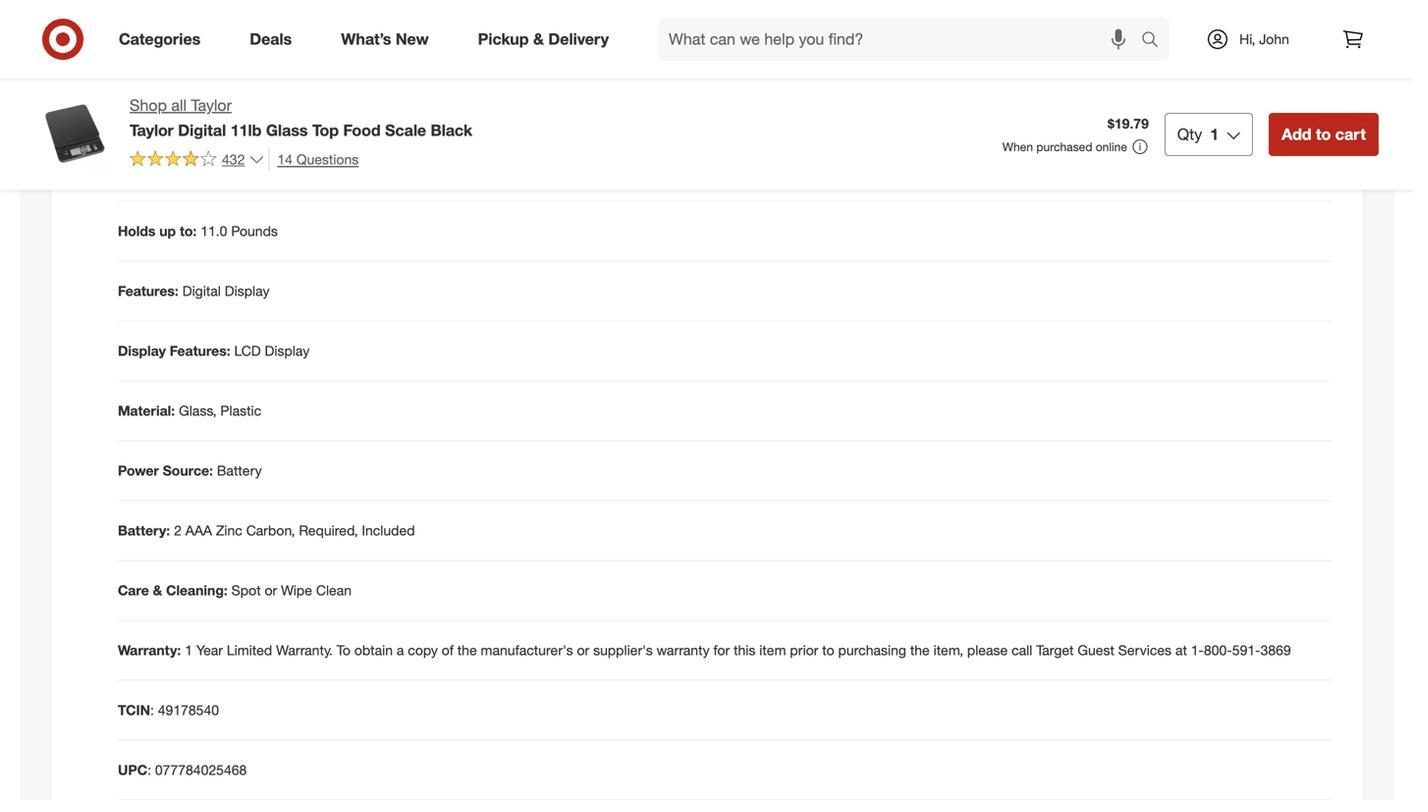 Task type: vqa. For each thing, say whether or not it's contained in the screenshot.
Black
yes



Task type: describe. For each thing, give the bounding box(es) containing it.
please
[[968, 642, 1008, 659]]

required,
[[299, 522, 358, 539]]

clean
[[316, 582, 352, 599]]

dimensions (overall):
[[118, 103, 256, 120]]

purchasing
[[839, 642, 907, 659]]

delivery
[[549, 30, 609, 49]]

0 vertical spatial features:
[[118, 282, 179, 300]]

warranty
[[657, 642, 710, 659]]

432 link
[[130, 148, 265, 172]]

features: digital display
[[118, 282, 270, 300]]

copy
[[408, 642, 438, 659]]

to inside button
[[1317, 125, 1332, 144]]

qty 1
[[1178, 125, 1220, 144]]

material:
[[118, 402, 175, 419]]

for
[[714, 642, 730, 659]]

glass
[[266, 121, 308, 140]]

to:
[[180, 222, 197, 240]]

digital inside shop all taylor taylor digital 11lb glass top food scale black
[[178, 121, 226, 140]]

lcd
[[234, 342, 261, 360]]

: for upc
[[147, 762, 151, 779]]

dimensions
[[118, 103, 195, 120]]

carbon,
[[246, 522, 295, 539]]

battery: 2 aaa zinc carbon, required, included
[[118, 522, 415, 539]]

john
[[1260, 30, 1290, 48]]

supplier's
[[594, 642, 653, 659]]

: for tcin
[[150, 702, 154, 719]]

categories
[[119, 30, 201, 49]]

material: glass, plastic
[[118, 402, 261, 419]]

guest
[[1078, 642, 1115, 659]]

up
[[159, 222, 176, 240]]

weight:
[[118, 163, 167, 180]]

call
[[1012, 642, 1033, 659]]

pickup & delivery link
[[461, 18, 634, 61]]

prior
[[790, 642, 819, 659]]

power
[[118, 462, 159, 479]]

0 vertical spatial or
[[265, 582, 277, 599]]

warranty:
[[118, 642, 181, 659]]

What can we help you find? suggestions appear below search field
[[657, 18, 1147, 61]]

add
[[1282, 125, 1312, 144]]

3869
[[1261, 642, 1292, 659]]

14 questions
[[277, 151, 359, 168]]

when purchased online
[[1003, 139, 1128, 154]]

11lb
[[231, 121, 262, 140]]

included
[[362, 522, 415, 539]]

display up lcd
[[225, 282, 270, 300]]

battery:
[[118, 522, 170, 539]]

obtain
[[355, 642, 393, 659]]

this
[[734, 642, 756, 659]]

shop all taylor taylor digital 11lb glass top food scale black
[[130, 96, 473, 140]]

services
[[1119, 642, 1172, 659]]

zinc
[[216, 522, 243, 539]]

2
[[174, 522, 182, 539]]

432
[[222, 151, 245, 168]]

top
[[312, 121, 339, 140]]

tcin : 49178540
[[118, 702, 219, 719]]

hi,
[[1240, 30, 1256, 48]]

specifications button
[[67, 31, 1348, 94]]

upc
[[118, 762, 147, 779]]

when
[[1003, 139, 1034, 154]]

pickup & delivery
[[478, 30, 609, 49]]

1 vertical spatial or
[[577, 642, 590, 659]]

1-
[[1192, 642, 1205, 659]]

wipe
[[281, 582, 312, 599]]

specifications
[[118, 51, 244, 73]]

1 vertical spatial taylor
[[130, 121, 174, 140]]

glass,
[[179, 402, 217, 419]]

add to cart button
[[1270, 113, 1379, 156]]

& for pickup
[[534, 30, 544, 49]]

care
[[118, 582, 149, 599]]

0 vertical spatial pounds
[[193, 163, 240, 180]]

year
[[196, 642, 223, 659]]

display right lcd
[[265, 342, 310, 360]]

1 the from the left
[[458, 642, 477, 659]]

scale
[[385, 121, 427, 140]]

display features: lcd display
[[118, 342, 310, 360]]

all
[[171, 96, 187, 115]]

49178540
[[158, 702, 219, 719]]

14 questions link
[[269, 148, 359, 171]]

new
[[396, 30, 429, 49]]



Task type: locate. For each thing, give the bounding box(es) containing it.
077784025468
[[155, 762, 247, 779]]

battery
[[217, 462, 262, 479]]

& right care
[[153, 582, 162, 599]]

upc : 077784025468
[[118, 762, 247, 779]]

pounds right .94
[[193, 163, 240, 180]]

hi, john
[[1240, 30, 1290, 48]]

image of taylor digital 11lb glass top food scale black image
[[35, 94, 114, 173]]

what's
[[341, 30, 391, 49]]

1 vertical spatial digital
[[182, 282, 221, 300]]

limited
[[227, 642, 272, 659]]

the left 'item,' at the right of the page
[[911, 642, 930, 659]]

1 horizontal spatial &
[[534, 30, 544, 49]]

$19.79
[[1108, 115, 1149, 132]]

a
[[397, 642, 404, 659]]

digital down dimensions (overall): on the left of the page
[[178, 121, 226, 140]]

to
[[1317, 125, 1332, 144], [823, 642, 835, 659]]

shop
[[130, 96, 167, 115]]

weight: .94 pounds
[[118, 163, 240, 180]]

or
[[265, 582, 277, 599], [577, 642, 590, 659]]

to right prior
[[823, 642, 835, 659]]

deals
[[250, 30, 292, 49]]

care & cleaning: spot or wipe clean
[[118, 582, 352, 599]]

1 for qty
[[1211, 125, 1220, 144]]

food
[[343, 121, 381, 140]]

(overall):
[[199, 103, 256, 120]]

1 vertical spatial pounds
[[231, 222, 278, 240]]

item
[[760, 642, 787, 659]]

search
[[1133, 32, 1180, 51]]

pounds
[[193, 163, 240, 180], [231, 222, 278, 240]]

qty
[[1178, 125, 1203, 144]]

1 horizontal spatial to
[[1317, 125, 1332, 144]]

add to cart
[[1282, 125, 1367, 144]]

features: left lcd
[[170, 342, 231, 360]]

1 vertical spatial 1
[[185, 642, 193, 659]]

2 the from the left
[[911, 642, 930, 659]]

0 vertical spatial to
[[1317, 125, 1332, 144]]

1 horizontal spatial taylor
[[191, 96, 232, 115]]

source:
[[163, 462, 213, 479]]

at
[[1176, 642, 1188, 659]]

1 vertical spatial :
[[147, 762, 151, 779]]

0 vertical spatial :
[[150, 702, 154, 719]]

or right spot
[[265, 582, 277, 599]]

the right 'of'
[[458, 642, 477, 659]]

& for care
[[153, 582, 162, 599]]

what's new link
[[324, 18, 454, 61]]

0 horizontal spatial taylor
[[130, 121, 174, 140]]

what's new
[[341, 30, 429, 49]]

plastic
[[220, 402, 261, 419]]

holds
[[118, 222, 156, 240]]

0 vertical spatial taylor
[[191, 96, 232, 115]]

0 horizontal spatial to
[[823, 642, 835, 659]]

1 vertical spatial to
[[823, 642, 835, 659]]

& right pickup
[[534, 30, 544, 49]]

1 vertical spatial &
[[153, 582, 162, 599]]

0 horizontal spatial &
[[153, 582, 162, 599]]

taylor
[[191, 96, 232, 115], [130, 121, 174, 140]]

or left supplier's at the left bottom of the page
[[577, 642, 590, 659]]

0 vertical spatial &
[[534, 30, 544, 49]]

800-
[[1205, 642, 1233, 659]]

14
[[277, 151, 293, 168]]

0 vertical spatial digital
[[178, 121, 226, 140]]

deals link
[[233, 18, 317, 61]]

: left the 077784025468
[[147, 762, 151, 779]]

manufacturer's
[[481, 642, 573, 659]]

1 horizontal spatial or
[[577, 642, 590, 659]]

1 horizontal spatial 1
[[1211, 125, 1220, 144]]

digital down holds up to: 11.0 pounds
[[182, 282, 221, 300]]

to
[[337, 642, 351, 659]]

to right add
[[1317, 125, 1332, 144]]

item,
[[934, 642, 964, 659]]

of
[[442, 642, 454, 659]]

.94
[[170, 163, 190, 180]]

features:
[[118, 282, 179, 300], [170, 342, 231, 360]]

cleaning:
[[166, 582, 228, 599]]

black
[[431, 121, 473, 140]]

aaa
[[185, 522, 212, 539]]

0 horizontal spatial the
[[458, 642, 477, 659]]

0 horizontal spatial or
[[265, 582, 277, 599]]

: left 49178540
[[150, 702, 154, 719]]

tcin
[[118, 702, 150, 719]]

spot
[[232, 582, 261, 599]]

categories link
[[102, 18, 225, 61]]

0 horizontal spatial 1
[[185, 642, 193, 659]]

taylor right all
[[191, 96, 232, 115]]

591-
[[1233, 642, 1261, 659]]

holds up to: 11.0 pounds
[[118, 222, 278, 240]]

1 horizontal spatial the
[[911, 642, 930, 659]]

& inside "pickup & delivery" link
[[534, 30, 544, 49]]

1 right 'qty'
[[1211, 125, 1220, 144]]

features: down the holds
[[118, 282, 179, 300]]

warranty: 1 year limited warranty. to obtain a copy of the manufacturer's or supplier's warranty for this item prior to purchasing the item, please call target guest services at 1-800-591-3869
[[118, 642, 1292, 659]]

0 vertical spatial 1
[[1211, 125, 1220, 144]]

the
[[458, 642, 477, 659], [911, 642, 930, 659]]

pickup
[[478, 30, 529, 49]]

search button
[[1133, 18, 1180, 65]]

1 left year
[[185, 642, 193, 659]]

:
[[150, 702, 154, 719], [147, 762, 151, 779]]

1 vertical spatial features:
[[170, 342, 231, 360]]

power source: battery
[[118, 462, 262, 479]]

target
[[1037, 642, 1074, 659]]

pounds right 11.0
[[231, 222, 278, 240]]

1 for warranty:
[[185, 642, 193, 659]]

display up material:
[[118, 342, 166, 360]]

online
[[1096, 139, 1128, 154]]

taylor down dimensions
[[130, 121, 174, 140]]

11.0
[[201, 222, 227, 240]]

1
[[1211, 125, 1220, 144], [185, 642, 193, 659]]

digital
[[178, 121, 226, 140], [182, 282, 221, 300]]

warranty.
[[276, 642, 333, 659]]



